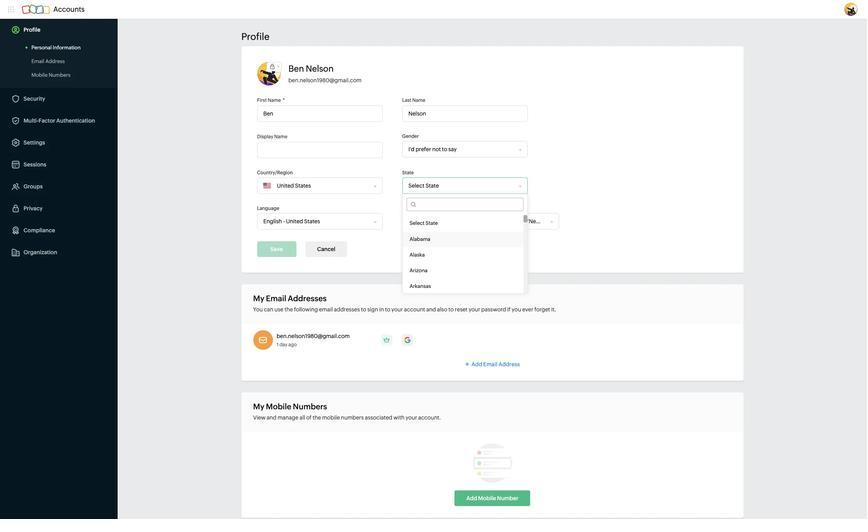 Task type: describe. For each thing, give the bounding box(es) containing it.
add mobile number button
[[455, 491, 530, 507]]

add email address
[[472, 362, 520, 368]]

ben
[[289, 64, 304, 74]]

0 horizontal spatial profile
[[24, 27, 40, 33]]

it.
[[551, 307, 556, 313]]

email for my
[[266, 294, 286, 303]]

sign
[[368, 307, 378, 313]]

ever
[[522, 307, 534, 313]]

0 vertical spatial mobile
[[31, 72, 48, 78]]

cancel
[[317, 246, 336, 253]]

ago
[[289, 343, 297, 348]]

numbers
[[341, 415, 364, 421]]

time zone
[[402, 206, 425, 211]]

add for add email address
[[472, 362, 482, 368]]

mobile for my
[[266, 403, 292, 412]]

0 vertical spatial numbers
[[49, 72, 70, 78]]

view
[[253, 415, 266, 421]]

gender
[[402, 134, 419, 139]]

your inside my mobile numbers view and manage all of the mobile numbers associated with your account.
[[406, 415, 417, 421]]

2 horizontal spatial your
[[469, 307, 480, 313]]

account
[[404, 307, 425, 313]]

factor
[[39, 118, 55, 124]]

last
[[402, 98, 412, 103]]

and inside the my email addresses you can use the following email addresses to sign in to your account and also to reset your password if you ever forget it.
[[426, 307, 436, 313]]

0 vertical spatial ben.nelson1980@gmail.com
[[289, 77, 362, 84]]

nelson
[[306, 64, 334, 74]]

name for first
[[268, 98, 281, 103]]

primary image
[[381, 335, 393, 346]]

manage
[[278, 415, 298, 421]]

display
[[257, 134, 273, 140]]

you
[[512, 307, 521, 313]]

mobile numbers
[[31, 72, 70, 78]]

add for add mobile number
[[467, 496, 477, 502]]

my for my mobile numbers
[[253, 403, 265, 412]]

of
[[306, 415, 312, 421]]

alaska
[[410, 252, 425, 258]]

add mobile number
[[467, 496, 519, 502]]

day
[[280, 343, 288, 348]]

0 horizontal spatial your
[[392, 307, 403, 313]]

with
[[394, 415, 405, 421]]

can
[[264, 307, 273, 313]]

addresses
[[288, 294, 327, 303]]

groups
[[24, 184, 43, 190]]

my email addresses you can use the following email addresses to sign in to your account and also to reset your password if you ever forget it.
[[253, 294, 556, 313]]

arizona
[[410, 268, 428, 274]]



Task type: locate. For each thing, give the bounding box(es) containing it.
associated
[[365, 415, 392, 421]]

my up view
[[253, 403, 265, 412]]

ben.nelson1980@gmail.com up ago
[[277, 333, 350, 340]]

email
[[31, 58, 44, 64], [266, 294, 286, 303], [483, 362, 498, 368]]

2 to from the left
[[385, 307, 390, 313]]

numbers down the email address
[[49, 72, 70, 78]]

1 horizontal spatial address
[[499, 362, 520, 368]]

1 horizontal spatial mobile
[[266, 403, 292, 412]]

if
[[507, 307, 511, 313]]

state right select
[[426, 220, 438, 226]]

and left also
[[426, 307, 436, 313]]

the
[[285, 307, 293, 313], [313, 415, 321, 421]]

0 vertical spatial and
[[426, 307, 436, 313]]

1 vertical spatial email
[[266, 294, 286, 303]]

reset
[[455, 307, 468, 313]]

mprivacy image
[[267, 62, 278, 71]]

ben.nelson1980@gmail.com 1 day ago
[[277, 333, 350, 348]]

1 vertical spatial add
[[467, 496, 477, 502]]

organization
[[24, 250, 57, 256]]

2 vertical spatial mobile
[[478, 496, 496, 502]]

None text field
[[402, 106, 528, 122]]

state
[[402, 170, 414, 176], [426, 220, 438, 226]]

arkansas
[[410, 284, 431, 290]]

profile up 'mprivacy' icon at the left of the page
[[241, 31, 270, 42]]

save
[[271, 246, 283, 253]]

to
[[361, 307, 366, 313], [385, 307, 390, 313], [449, 307, 454, 313]]

mobile inside my mobile numbers view and manage all of the mobile numbers associated with your account.
[[266, 403, 292, 412]]

my up you on the bottom left of the page
[[253, 294, 265, 303]]

my inside my mobile numbers view and manage all of the mobile numbers associated with your account.
[[253, 403, 265, 412]]

2 my from the top
[[253, 403, 265, 412]]

2 horizontal spatial mobile
[[478, 496, 496, 502]]

1 horizontal spatial state
[[426, 220, 438, 226]]

the inside my mobile numbers view and manage all of the mobile numbers associated with your account.
[[313, 415, 321, 421]]

ben nelson ben.nelson1980@gmail.com
[[289, 64, 362, 84]]

*
[[283, 98, 285, 103]]

sessions
[[24, 162, 46, 168]]

all
[[300, 415, 305, 421]]

email inside the my email addresses you can use the following email addresses to sign in to your account and also to reset your password if you ever forget it.
[[266, 294, 286, 303]]

the right use
[[285, 307, 293, 313]]

0 vertical spatial the
[[285, 307, 293, 313]]

add
[[472, 362, 482, 368], [467, 496, 477, 502]]

0 horizontal spatial and
[[267, 415, 277, 421]]

to left sign
[[361, 307, 366, 313]]

your right in
[[392, 307, 403, 313]]

0 vertical spatial my
[[253, 294, 265, 303]]

and right view
[[267, 415, 277, 421]]

0 vertical spatial add
[[472, 362, 482, 368]]

following
[[294, 307, 318, 313]]

1 to from the left
[[361, 307, 366, 313]]

0 vertical spatial state
[[402, 170, 414, 176]]

profile up "personal"
[[24, 27, 40, 33]]

your right the with
[[406, 415, 417, 421]]

mobile left number
[[478, 496, 496, 502]]

you
[[253, 307, 263, 313]]

country/region
[[257, 170, 293, 176]]

select
[[410, 220, 425, 226]]

compliance
[[24, 228, 55, 234]]

0 horizontal spatial numbers
[[49, 72, 70, 78]]

0 horizontal spatial state
[[402, 170, 414, 176]]

2 horizontal spatial to
[[449, 307, 454, 313]]

0 horizontal spatial mobile
[[31, 72, 48, 78]]

select state
[[410, 220, 438, 226]]

use
[[275, 307, 284, 313]]

1 vertical spatial and
[[267, 415, 277, 421]]

mobile
[[31, 72, 48, 78], [266, 403, 292, 412], [478, 496, 496, 502]]

ben.nelson1980@gmail.com
[[289, 77, 362, 84], [277, 333, 350, 340]]

authentication
[[56, 118, 95, 124]]

addresses
[[334, 307, 360, 313]]

1 horizontal spatial to
[[385, 307, 390, 313]]

name
[[268, 98, 281, 103], [412, 98, 426, 103], [274, 134, 288, 140]]

to right in
[[385, 307, 390, 313]]

and inside my mobile numbers view and manage all of the mobile numbers associated with your account.
[[267, 415, 277, 421]]

also
[[437, 307, 448, 313]]

number
[[497, 496, 519, 502]]

1 vertical spatial mobile
[[266, 403, 292, 412]]

my for my email addresses
[[253, 294, 265, 303]]

address
[[45, 58, 65, 64], [499, 362, 520, 368]]

save button
[[257, 242, 296, 257]]

mobile
[[322, 415, 340, 421]]

zone
[[414, 206, 425, 211]]

mobile inside add mobile number button
[[478, 496, 496, 502]]

None text field
[[257, 106, 383, 122], [257, 142, 383, 159], [257, 106, 383, 122], [257, 142, 383, 159]]

cancel button
[[306, 242, 347, 257]]

1 horizontal spatial email
[[266, 294, 286, 303]]

name for display
[[274, 134, 288, 140]]

account.
[[418, 415, 441, 421]]

to right also
[[449, 307, 454, 313]]

the right of
[[313, 415, 321, 421]]

1 horizontal spatial and
[[426, 307, 436, 313]]

0 vertical spatial email
[[31, 58, 44, 64]]

1 vertical spatial address
[[499, 362, 520, 368]]

email for add
[[483, 362, 498, 368]]

forget
[[535, 307, 550, 313]]

name right last
[[412, 98, 426, 103]]

1 horizontal spatial numbers
[[293, 403, 327, 412]]

1 vertical spatial the
[[313, 415, 321, 421]]

your
[[392, 307, 403, 313], [469, 307, 480, 313], [406, 415, 417, 421]]

alabama
[[410, 237, 431, 242]]

name left *
[[268, 98, 281, 103]]

1 my from the top
[[253, 294, 265, 303]]

the inside the my email addresses you can use the following email addresses to sign in to your account and also to reset your password if you ever forget it.
[[285, 307, 293, 313]]

accounts
[[53, 5, 85, 13]]

mobile up manage
[[266, 403, 292, 412]]

time
[[402, 206, 413, 211]]

multi-factor authentication
[[24, 118, 95, 124]]

0 horizontal spatial the
[[285, 307, 293, 313]]

1
[[277, 343, 279, 348]]

information
[[53, 45, 81, 51]]

2 vertical spatial email
[[483, 362, 498, 368]]

mobile down the email address
[[31, 72, 48, 78]]

and
[[426, 307, 436, 313], [267, 415, 277, 421]]

first
[[257, 98, 267, 103]]

numbers
[[49, 72, 70, 78], [293, 403, 327, 412]]

your right reset
[[469, 307, 480, 313]]

email
[[319, 307, 333, 313]]

my inside the my email addresses you can use the following email addresses to sign in to your account and also to reset your password if you ever forget it.
[[253, 294, 265, 303]]

personal
[[31, 45, 52, 51]]

0 horizontal spatial email
[[31, 58, 44, 64]]

my mobile numbers view and manage all of the mobile numbers associated with your account.
[[253, 403, 441, 421]]

last name
[[402, 98, 426, 103]]

profile
[[24, 27, 40, 33], [241, 31, 270, 42]]

1 vertical spatial state
[[426, 220, 438, 226]]

3 to from the left
[[449, 307, 454, 313]]

add inside button
[[467, 496, 477, 502]]

multi-
[[24, 118, 39, 124]]

language
[[257, 206, 279, 211]]

in
[[379, 307, 384, 313]]

None field
[[403, 142, 519, 157], [271, 178, 371, 194], [403, 178, 519, 194], [258, 214, 374, 230], [403, 214, 551, 230], [403, 142, 519, 157], [271, 178, 371, 194], [403, 178, 519, 194], [258, 214, 374, 230], [403, 214, 551, 230]]

first name *
[[257, 98, 285, 103]]

email address
[[31, 58, 65, 64]]

1 horizontal spatial the
[[313, 415, 321, 421]]

mobile for add
[[478, 496, 496, 502]]

numbers inside my mobile numbers view and manage all of the mobile numbers associated with your account.
[[293, 403, 327, 412]]

display name
[[257, 134, 288, 140]]

1 vertical spatial ben.nelson1980@gmail.com
[[277, 333, 350, 340]]

privacy
[[24, 206, 43, 212]]

my
[[253, 294, 265, 303], [253, 403, 265, 412]]

1 vertical spatial my
[[253, 403, 265, 412]]

name right display
[[274, 134, 288, 140]]

0 horizontal spatial address
[[45, 58, 65, 64]]

password
[[482, 307, 506, 313]]

security
[[24, 96, 45, 102]]

name for last
[[412, 98, 426, 103]]

1 vertical spatial numbers
[[293, 403, 327, 412]]

2 horizontal spatial email
[[483, 362, 498, 368]]

numbers up of
[[293, 403, 327, 412]]

0 horizontal spatial to
[[361, 307, 366, 313]]

Search... field
[[416, 199, 523, 211]]

state up time
[[402, 170, 414, 176]]

1 horizontal spatial your
[[406, 415, 417, 421]]

settings
[[24, 140, 45, 146]]

personal information
[[31, 45, 81, 51]]

0 vertical spatial address
[[45, 58, 65, 64]]

ben.nelson1980@gmail.com down nelson
[[289, 77, 362, 84]]

1 horizontal spatial profile
[[241, 31, 270, 42]]



Task type: vqa. For each thing, say whether or not it's contained in the screenshot.
First
yes



